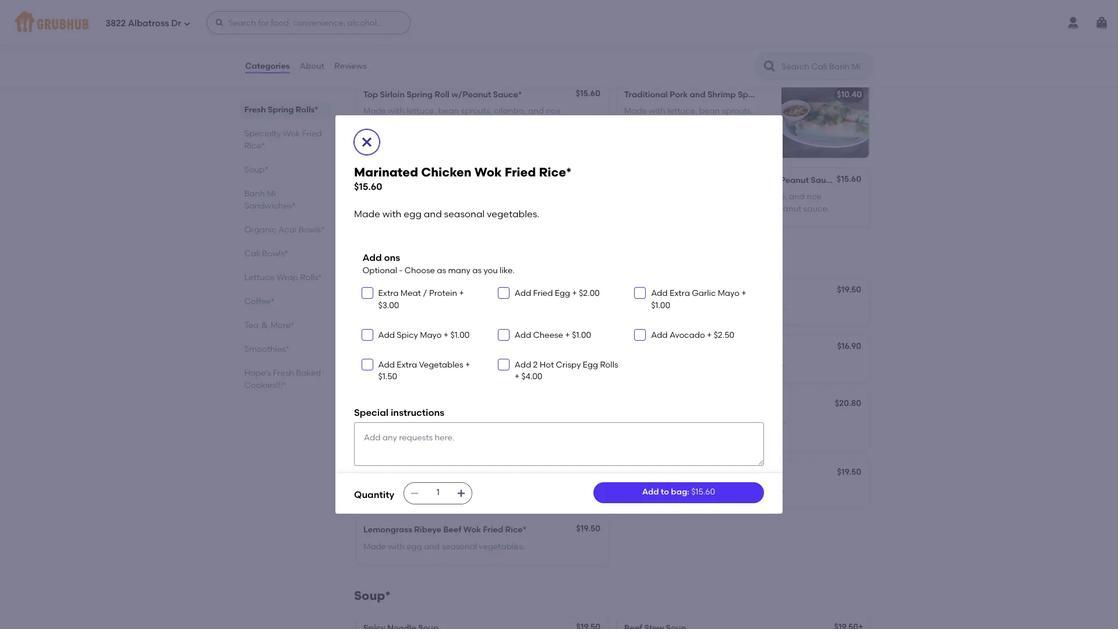 Task type: describe. For each thing, give the bounding box(es) containing it.
traditional pork and shrimp spring roll w/peanut sauce*
[[625, 90, 853, 100]]

served for lemongrass ribeye beef spring roll w/peanut sauce*
[[726, 204, 753, 214]]

rice inside 'lemongrass ribeye ＆ black pepper shrimp.  made with lettuce, bean sprouts, cilantro, and rice vermicelli inside. two rolls served with peanut sauce.'
[[764, 39, 779, 49]]

smoothies* tab
[[245, 343, 326, 355]]

made with lettuce, bean sprouts, cilantro, and rice vermicelli inside. two rolls served with peanut sauce. for shrimp
[[364, 27, 569, 49]]

you
[[484, 266, 498, 275]]

savory
[[625, 343, 652, 353]]

fresh inside fresh spring rolls* tab
[[245, 105, 266, 115]]

specialty inside specialty wok fried rice*
[[245, 129, 281, 139]]

cilantro, for steamed shrimp spring roll w/peanut sauce*
[[494, 27, 526, 37]]

sauce. for steamed shrimp spring roll w/peanut sauce*
[[543, 39, 569, 49]]

rolls* for lettuce wrap rolls*
[[301, 273, 322, 283]]

cilantro, inside made with bean sprouts, green leaf lettuce, cilantro, wrapped in rice noodle paper
[[537, 192, 569, 202]]

spicy
[[397, 330, 418, 340]]

special
[[354, 407, 389, 419]]

made with bean sprouts, green leaf lettuce, cilantro, wrapped in rice noodle paper
[[364, 192, 569, 214]]

3822
[[105, 18, 126, 28]]

pepper inside lemongrass ribeye beef and black pepper shrimp.  made with egg and seasonal vegetables.
[[504, 416, 532, 426]]

coffee*
[[245, 297, 275, 306]]

$10.40
[[837, 90, 862, 100]]

cali bowls*
[[245, 249, 289, 259]]

add extra garlic mayo + $1.00
[[651, 288, 747, 310]]

made for lemongrass ribeye beef wok fried rice*
[[364, 542, 386, 552]]

$2.50
[[714, 330, 735, 340]]

cheese
[[533, 330, 563, 340]]

black pepper shrimp wok fried rice*
[[364, 468, 512, 478]]

made for savory bbq pork wok fried rice*
[[625, 359, 647, 369]]

avocado
[[670, 330, 705, 340]]

svg image down top
[[360, 135, 374, 149]]

house
[[625, 468, 650, 478]]

protein
[[429, 288, 457, 298]]

$15.60 inside the marinated chicken wok fried rice* $15.60
[[354, 181, 382, 192]]

albatross
[[128, 18, 169, 28]]

vermicelli for traditional pork and shrimp spring roll w/peanut sauce*
[[693, 118, 731, 128]]

rice for steamed shrimp spring roll w/peanut sauce*
[[546, 27, 561, 37]]

traditional
[[625, 90, 668, 100]]

3822 albatross dr
[[105, 18, 181, 28]]

svg image right "input item quantity" 'number field'
[[457, 489, 466, 498]]

add fried egg + $2.00
[[515, 288, 600, 298]]

add 2 hot crispy egg rolls + $4.00
[[515, 360, 618, 382]]

reviews
[[334, 61, 367, 71]]

0 horizontal spatial egg
[[555, 288, 570, 298]]

2 horizontal spatial egg
[[696, 286, 711, 296]]

sprouts, for lemongrass ribeye beef spring roll w/peanut sauce*
[[722, 192, 753, 202]]

+ inside extra meat / protein + $3.00
[[459, 288, 464, 298]]

extra inside extra meat / protein + $3.00
[[378, 288, 399, 298]]

made with egg and seasonal vegetables. for savory bbq pork wok fried rice*
[[625, 359, 786, 369]]

shrimp up "input item quantity" 'number field'
[[419, 468, 447, 478]]

ribeye for wok
[[414, 525, 442, 535]]

+ left $2.50
[[707, 330, 712, 340]]

1 vertical spatial specialty
[[354, 251, 412, 266]]

add for add ons optional - choose as many as you like.
[[363, 252, 382, 264]]

fried inside specialty wok fried rice*
[[303, 129, 322, 139]]

+ up sauteed tofu wok fried rice*
[[444, 330, 449, 340]]

add cheese + $1.00
[[515, 330, 591, 340]]

made for lemongrass ribeye beef spring roll w/peanut sauce*
[[625, 192, 647, 202]]

made
[[364, 192, 387, 202]]

peanut for traditional pork and shrimp spring roll w/peanut sauce*
[[707, 130, 735, 140]]

sprouts, for top sirloin spring roll w/peanut sauce*
[[461, 106, 492, 116]]

$3.00
[[378, 300, 399, 310]]

ribeye for and
[[414, 416, 441, 426]]

ribeye for spring
[[675, 175, 703, 185]]

ribeye for black
[[675, 27, 702, 37]]

add to bag: $15.60
[[642, 487, 715, 497]]

add for add extra garlic mayo + $1.00
[[651, 288, 668, 298]]

sauteed tofu wok fried rice*
[[364, 343, 481, 353]]

Input item quantity number field
[[425, 483, 451, 504]]

sprouts, for steamed shrimp spring roll w/peanut sauce*
[[461, 27, 492, 37]]

two for steamed shrimp spring roll w/peanut sauce*
[[430, 39, 446, 49]]

bean for traditional pork and shrimp spring roll w/peanut sauce*
[[699, 106, 720, 116]]

inside. for steamed shrimp spring roll w/peanut sauce*
[[403, 39, 428, 49]]

wok inside the marinated chicken wok fried rice* $15.60
[[475, 165, 502, 180]]

spam
[[660, 286, 684, 296]]

made for top sirloin spring roll w/peanut sauce*
[[364, 106, 386, 116]]

lettuce, for steamed shrimp spring roll w/peanut sauce*
[[407, 27, 437, 37]]

tea ＆ more*
[[245, 320, 295, 330]]

about
[[300, 61, 325, 71]]

$15.60 for marinated chicken wok fried rice*
[[576, 285, 601, 295]]

chicken for marinated chicken wok fried rice* $15.60
[[421, 165, 472, 180]]

specialty wok fried rice* tab
[[245, 128, 326, 152]]

bean for top sirloin spring roll w/peanut sauce*
[[438, 106, 459, 116]]

optional
[[363, 266, 397, 275]]

egg for savory bbq pork wok fried rice*
[[668, 359, 683, 369]]

rice for traditional pork and shrimp spring roll w/peanut sauce*
[[676, 118, 691, 128]]

lemongrass ribeye beef wok fried rice*
[[364, 525, 527, 535]]

steamed shrimp spring roll w/peanut sauce*
[[364, 10, 547, 20]]

banh mi sandwiches* tab
[[245, 188, 326, 212]]

sauce. for lemongrass ribeye beef spring roll w/peanut sauce*
[[804, 204, 830, 214]]

add for add avocado + $2.50
[[651, 330, 668, 340]]

marinated chicken wok fried rice*
[[364, 286, 505, 296]]

sauteed spam ＆ egg wok fried rice*
[[625, 286, 776, 296]]

house pork ＆ shrimp wok fried rice*
[[625, 468, 775, 478]]

rice* inside specialty wok fried rice*
[[245, 141, 265, 151]]

bowls* inside tab
[[262, 249, 289, 259]]

green
[[463, 192, 486, 202]]

fresh inside hope's fresh baked cookies!!!*
[[273, 368, 295, 378]]

steamed
[[364, 10, 400, 20]]

chicken for marinated chicken wok fried rice*
[[407, 286, 440, 296]]

vegetables
[[419, 360, 464, 370]]

vermicelli for steamed shrimp spring roll w/peanut sauce*
[[364, 39, 401, 49]]

quantity
[[354, 489, 395, 500]]

rice inside made with bean sprouts, green leaf lettuce, cilantro, wrapped in rice noodle paper
[[410, 204, 425, 214]]

＆ inside tab
[[261, 320, 269, 330]]

black inside lemongrass ribeye beef and black pepper shrimp.  made with egg and seasonal vegetables.
[[480, 416, 502, 426]]

egg up house pork ＆ shrimp wok fried rice*
[[668, 416, 683, 426]]

beef for wok
[[443, 525, 462, 535]]

rolls for top sirloin spring roll w/peanut sauce*
[[448, 118, 463, 128]]

$16.90 for sauteed tofu wok fried rice*
[[577, 342, 601, 352]]

categories button
[[245, 45, 291, 87]]

egg for lemongrass ribeye beef wok fried rice*
[[407, 542, 422, 552]]

extra for add extra garlic mayo + $1.00
[[670, 288, 690, 298]]

cilantro, for lemongrass ribeye beef spring roll w/peanut sauce*
[[755, 192, 787, 202]]

organic
[[245, 225, 277, 235]]

made for traditional pork and shrimp spring roll w/peanut sauce*
[[625, 106, 647, 116]]

specialty wok fried rice* inside tab
[[245, 129, 322, 151]]

$2.00
[[579, 288, 600, 298]]

0 horizontal spatial mayo
[[420, 330, 442, 340]]

smoothies*
[[245, 344, 290, 354]]

lettuce, inside made with bean sprouts, green leaf lettuce, cilantro, wrapped in rice noodle paper
[[505, 192, 535, 202]]

lemongrass for lemongrass ribeye beef and black pepper shrimp.  made with egg and seasonal vegetables.
[[364, 416, 412, 426]]

ons
[[384, 252, 400, 264]]

hope's
[[245, 368, 271, 378]]

coffee* tab
[[245, 295, 326, 308]]

categories
[[245, 61, 290, 71]]

$16.90 for savory bbq pork wok fried rice*
[[838, 342, 862, 352]]

many
[[448, 266, 471, 275]]

sauteed for sauteed spam ＆ egg wok fried rice*
[[625, 286, 658, 296]]

vermicelli for lemongrass ribeye beef spring roll w/peanut sauce*
[[625, 204, 662, 214]]

bbq
[[654, 343, 672, 353]]

$15.60 for lemongrass ribeye beef spring roll w/peanut sauce*
[[837, 174, 862, 184]]

marinated for marinated chicken wok fried rice*
[[364, 286, 405, 296]]

tofu
[[399, 343, 416, 353]]

spring inside tab
[[268, 105, 294, 115]]

add spicy mayo + $1.00
[[378, 330, 470, 340]]

0 horizontal spatial $1.00
[[451, 330, 470, 340]]

fresh spring rolls*
[[245, 105, 319, 115]]

made for house pork ＆ shrimp wok fried rice*
[[625, 485, 647, 495]]

lemongrass for lemongrass ribeye beef wok fried rice*
[[364, 525, 412, 535]]

vegetables. inside lemongrass ribeye beef and black pepper shrimp.  made with egg and seasonal vegetables.
[[454, 428, 500, 438]]

leaf
[[488, 192, 503, 202]]

soup* inside tab
[[245, 165, 269, 175]]

acai
[[279, 225, 297, 235]]

shrimp up bag:
[[682, 468, 710, 478]]

seasonal up house pork ＆ shrimp wok fried rice*
[[703, 416, 738, 426]]

vegetables. for black pepper shrimp wok fried rice*
[[479, 485, 525, 495]]

egg for house pork ＆ shrimp wok fried rice*
[[668, 485, 683, 495]]

seasonal inside lemongrass ribeye beef and black pepper shrimp.  made with egg and seasonal vegetables.
[[417, 428, 452, 438]]

crispy
[[556, 360, 581, 370]]

made for black pepper shrimp wok fried rice*
[[364, 485, 386, 495]]

$15.60 for top sirloin spring roll w/peanut sauce*
[[576, 89, 601, 98]]

svg image for add cheese + $1.00
[[500, 331, 507, 338]]

-
[[399, 266, 403, 275]]

inside. inside 'lemongrass ribeye ＆ black pepper shrimp.  made with lettuce, bean sprouts, cilantro, and rice vermicelli inside. two rolls served with peanut sauce.'
[[820, 39, 845, 49]]

to
[[661, 487, 669, 497]]

tea ＆ more* tab
[[245, 319, 326, 331]]

+ inside add 2 hot crispy egg rolls + $4.00
[[515, 372, 520, 382]]

extra meat / protein + $3.00
[[378, 288, 464, 310]]

wok inside specialty wok fried rice*
[[283, 129, 301, 139]]

pepper up in
[[388, 175, 417, 185]]

traditional pork and shrimp spring roll w/peanut sauce* image
[[782, 82, 869, 158]]

made with egg and seasonal vegetables. down green
[[354, 209, 540, 220]]

sprouts, inside made with bean sprouts, green leaf lettuce, cilantro, wrapped in rice noodle paper
[[430, 192, 461, 202]]

shrimp right steamed
[[402, 10, 430, 20]]

mi
[[267, 189, 276, 199]]

lemongrass ribeye ＆ black pepper shrimp.  made with lettuce, bean sprouts, cilantro, and rice vermicelli inside. two rolls served with peanut sauce.
[[625, 27, 845, 60]]

Special instructions text field
[[354, 422, 764, 466]]

1 vertical spatial pork
[[673, 343, 692, 353]]

/
[[423, 288, 427, 298]]

bean for lemongrass ribeye beef spring roll w/peanut sauce*
[[699, 192, 720, 202]]

egg for marinated chicken wok fried rice*
[[407, 302, 422, 312]]

sauce. inside 'lemongrass ribeye ＆ black pepper shrimp.  made with lettuce, bean sprouts, cilantro, and rice vermicelli inside. two rolls served with peanut sauce.'
[[737, 51, 763, 60]]

vermicelli inside 'lemongrass ribeye ＆ black pepper shrimp.  made with lettuce, bean sprouts, cilantro, and rice vermicelli inside. two rolls served with peanut sauce.'
[[781, 39, 818, 49]]

made with lettuce, bean sprouts, cilantro, and rice vermicelli inside. two rolls served with peanut sauce. for ribeye
[[625, 192, 830, 214]]

noodle
[[427, 204, 454, 214]]

and inside 'lemongrass ribeye ＆ black pepper shrimp.  made with lettuce, bean sprouts, cilantro, and rice vermicelli inside. two rolls served with peanut sauce.'
[[746, 39, 762, 49]]

made with lettuce, bean sprouts, cilantro, and rice vermicelli inside. two rolls served with peanut sauce. for sirloin
[[364, 106, 569, 128]]

extra for add extra vegetables + $1.50
[[397, 360, 417, 370]]

sprouts, for traditional pork and shrimp spring roll w/peanut sauce*
[[722, 106, 753, 116]]

surf ＆ turf wok fried rice*
[[364, 400, 472, 410]]

choose
[[405, 266, 435, 275]]

lemongrass for lemongrass ribeye ＆ black pepper shrimp.  made with lettuce, bean sprouts, cilantro, and rice vermicelli inside. two rolls served with peanut sauce.
[[625, 27, 673, 37]]

+ right "cheese"
[[565, 330, 570, 340]]

add for add spicy mayo + $1.00
[[378, 330, 395, 340]]

main navigation navigation
[[0, 0, 1119, 45]]

$19.50 for sauteed spam ＆ egg wok fried rice*
[[837, 285, 862, 295]]

1 as from the left
[[437, 266, 446, 275]]

2
[[533, 360, 538, 370]]

egg for sauteed spam ＆ egg wok fried rice*
[[668, 302, 683, 312]]

banh
[[245, 189, 265, 199]]

pepper up quantity on the bottom of the page
[[388, 468, 417, 478]]

organic acai bowls*
[[245, 225, 325, 235]]

＆ for lemongrass
[[703, 27, 712, 37]]

cilantro, for top sirloin spring roll w/peanut sauce*
[[494, 106, 526, 116]]

+ left $2.00
[[572, 288, 577, 298]]

shrimp. inside lemongrass ribeye beef and black pepper shrimp.  made with egg and seasonal vegetables.
[[534, 416, 564, 426]]

wrap
[[277, 273, 299, 283]]

vegetables. for sauteed tofu wok fried rice*
[[479, 359, 525, 369]]

add for add to bag: $15.60
[[642, 487, 659, 497]]

organic acai bowls* tab
[[245, 224, 326, 236]]

more*
[[271, 320, 295, 330]]

vegetables. for sauteed spam ＆ egg wok fried rice*
[[740, 302, 786, 312]]



Task type: locate. For each thing, give the bounding box(es) containing it.
svg image for extra meat / protein + $3.00
[[364, 290, 371, 297]]

+ left $4.00
[[515, 372, 520, 382]]

extra inside add extra vegetables + $1.50
[[397, 360, 417, 370]]

pepper up 'search icon'
[[737, 27, 766, 37]]

shrimp up noodle
[[419, 175, 447, 185]]

seasonal down $2.50
[[703, 359, 738, 369]]

svg image for add avocado + $2.50
[[637, 331, 644, 338]]

cali
[[245, 249, 261, 259]]

＆
[[703, 27, 712, 37], [685, 286, 694, 296], [261, 320, 269, 330], [381, 400, 390, 410], [672, 468, 680, 478]]

w/peanut
[[477, 10, 517, 20], [452, 90, 491, 100], [783, 90, 823, 100], [494, 175, 534, 185], [769, 175, 809, 185]]

extra inside add extra garlic mayo + $1.00
[[670, 288, 690, 298]]

wrapped
[[364, 204, 399, 214]]

bowls* right cali
[[262, 249, 289, 259]]

add
[[363, 252, 382, 264], [515, 288, 531, 298], [651, 288, 668, 298], [378, 330, 395, 340], [515, 330, 531, 340], [651, 330, 668, 340], [378, 360, 395, 370], [515, 360, 531, 370], [642, 487, 659, 497]]

baked
[[296, 368, 321, 378]]

1 vertical spatial rolls*
[[301, 273, 322, 283]]

1 horizontal spatial soup*
[[354, 588, 391, 603]]

egg for sauteed tofu wok fried rice*
[[407, 359, 422, 369]]

rice for lemongrass ribeye beef spring roll w/peanut sauce*
[[807, 192, 822, 202]]

0 vertical spatial soup*
[[245, 165, 269, 175]]

1 horizontal spatial $1.00
[[572, 330, 591, 340]]

+ inside add extra vegetables + $1.50
[[465, 360, 470, 370]]

rice*
[[245, 141, 265, 151], [539, 165, 572, 180], [480, 251, 513, 266], [484, 286, 505, 296], [755, 286, 776, 296], [460, 343, 481, 353], [735, 343, 757, 353], [450, 400, 472, 410], [491, 468, 512, 478], [754, 468, 775, 478], [505, 525, 527, 535]]

two for lemongrass ribeye beef spring roll w/peanut sauce*
[[691, 204, 707, 214]]

specialty up optional
[[354, 251, 412, 266]]

fresh spring rolls* tab
[[245, 104, 326, 116]]

lettuce, inside 'lemongrass ribeye ＆ black pepper shrimp.  made with lettuce, bean sprouts, cilantro, and rice vermicelli inside. two rolls served with peanut sauce.'
[[625, 39, 654, 49]]

made with egg and seasonal vegetables. down sauteed tofu wok fried rice*
[[364, 359, 525, 369]]

made with lettuce, bean sprouts, cilantro, and rice vermicelli inside. two rolls served with peanut sauce. down lemongrass ribeye beef spring roll w/peanut sauce*
[[625, 192, 830, 214]]

rolls* right wrap
[[301, 273, 322, 283]]

$1.00 down the spam
[[651, 300, 671, 310]]

like.
[[500, 266, 515, 275]]

vegetables. for lemongrass ribeye beef wok fried rice*
[[479, 542, 525, 552]]

2 vertical spatial beef
[[443, 525, 462, 535]]

beef for and
[[442, 416, 460, 426]]

turf
[[391, 400, 407, 410]]

+ inside add extra garlic mayo + $1.00
[[742, 288, 747, 298]]

rolls* for fresh spring rolls*
[[296, 105, 319, 115]]

lettuce, up traditional
[[625, 39, 654, 49]]

sauce. for top sirloin spring roll w/peanut sauce*
[[543, 118, 569, 128]]

add avocado + $2.50
[[651, 330, 735, 340]]

rolls for lemongrass ribeye beef spring roll w/peanut sauce*
[[709, 204, 724, 214]]

add for add cheese + $1.00
[[515, 330, 531, 340]]

$1.00
[[651, 300, 671, 310], [451, 330, 470, 340], [572, 330, 591, 340]]

pepper
[[737, 27, 766, 37], [388, 175, 417, 185], [504, 416, 532, 426], [388, 468, 417, 478]]

$19.50 for lemongrass ribeye beef wok fried rice*
[[577, 524, 601, 534]]

sprouts,
[[461, 27, 492, 37], [679, 39, 710, 49], [461, 106, 492, 116], [722, 106, 753, 116], [430, 192, 461, 202], [722, 192, 753, 202]]

search icon image
[[763, 59, 777, 73]]

made with egg and seasonal vegetables. for marinated chicken wok fried rice*
[[364, 302, 525, 312]]

shrimp
[[402, 10, 430, 20], [708, 90, 736, 100], [419, 175, 447, 185], [419, 468, 447, 478], [682, 468, 710, 478]]

made with egg and seasonal vegetables. for sauteed spam ＆ egg wok fried rice*
[[625, 302, 786, 312]]

pork for and
[[670, 90, 688, 100]]

spring
[[432, 10, 458, 20], [407, 90, 433, 100], [738, 90, 764, 100], [268, 105, 294, 115], [449, 175, 475, 185], [725, 175, 751, 185]]

bean up in
[[407, 192, 428, 202]]

1 horizontal spatial bowls*
[[299, 225, 325, 235]]

1 horizontal spatial egg
[[583, 360, 598, 370]]

mayo right garlic
[[718, 288, 740, 298]]

pork for ＆
[[652, 468, 670, 478]]

chicken inside the marinated chicken wok fried rice* $15.60
[[421, 165, 472, 180]]

vegetables. for marinated chicken wok fried rice*
[[479, 302, 525, 312]]

svg image
[[360, 135, 374, 149], [364, 290, 371, 297], [500, 331, 507, 338], [637, 331, 644, 338], [457, 489, 466, 498]]

meat
[[401, 288, 421, 298]]

$20.80
[[835, 398, 862, 408]]

svg image up savory on the bottom right
[[637, 331, 644, 338]]

1 vertical spatial fresh
[[273, 368, 295, 378]]

2 $16.90 from the left
[[838, 342, 862, 352]]

1 horizontal spatial specialty
[[354, 251, 412, 266]]

made inside 'lemongrass ribeye ＆ black pepper shrimp.  made with lettuce, bean sprouts, cilantro, and rice vermicelli inside. two rolls served with peanut sauce.'
[[800, 27, 823, 37]]

rolls* inside lettuce wrap rolls* tab
[[301, 273, 322, 283]]

made with lettuce, bean sprouts, cilantro, and rice vermicelli inside. two rolls served with peanut sauce. for pork
[[625, 106, 763, 140]]

pork
[[670, 90, 688, 100], [673, 343, 692, 353], [652, 468, 670, 478]]

$1.00 up crispy
[[572, 330, 591, 340]]

0 horizontal spatial specialty wok fried rice*
[[245, 129, 322, 151]]

1 horizontal spatial shrimp.
[[768, 27, 798, 37]]

cilantro, inside 'lemongrass ribeye ＆ black pepper shrimp.  made with lettuce, bean sprouts, cilantro, and rice vermicelli inside. two rolls served with peanut sauce.'
[[712, 39, 744, 49]]

add left garlic
[[651, 288, 668, 298]]

dr
[[171, 18, 181, 28]]

fresh up 'cookies!!!*'
[[273, 368, 295, 378]]

as left the many at the top of the page
[[437, 266, 446, 275]]

egg inside lemongrass ribeye beef and black pepper shrimp.  made with egg and seasonal vegetables.
[[382, 428, 398, 438]]

0 horizontal spatial fresh
[[245, 105, 266, 115]]

1 horizontal spatial fresh
[[273, 368, 295, 378]]

rice for top sirloin spring roll w/peanut sauce*
[[546, 106, 561, 116]]

black inside 'lemongrass ribeye ＆ black pepper shrimp.  made with lettuce, bean sprouts, cilantro, and rice vermicelli inside. two rolls served with peanut sauce.'
[[714, 27, 735, 37]]

specialty
[[245, 129, 281, 139], [354, 251, 412, 266]]

add up bbq
[[651, 330, 668, 340]]

seasonal down lemongrass ribeye beef wok fried rice*
[[442, 542, 477, 552]]

lettuce, down top sirloin spring roll w/peanut sauce*
[[407, 106, 437, 116]]

+ right vegetables
[[465, 360, 470, 370]]

egg down the spam
[[668, 302, 683, 312]]

mayo up sauteed tofu wok fried rice*
[[420, 330, 442, 340]]

in
[[401, 204, 408, 214]]

two up traditional
[[625, 51, 640, 60]]

peanut inside 'lemongrass ribeye ＆ black pepper shrimp.  made with lettuce, bean sprouts, cilantro, and rice vermicelli inside. two rolls served with peanut sauce.'
[[707, 51, 735, 60]]

svg image
[[1095, 16, 1109, 30], [215, 18, 224, 27], [183, 20, 190, 27], [500, 290, 507, 297], [637, 290, 644, 297], [364, 331, 371, 338], [364, 361, 371, 368], [500, 361, 507, 368], [410, 489, 420, 498]]

egg for black pepper shrimp wok fried rice*
[[407, 485, 422, 495]]

made with egg and seasonal vegetables. for house pork ＆ shrimp wok fried rice*
[[625, 485, 786, 495]]

egg down tofu
[[407, 359, 422, 369]]

bean down steamed shrimp spring roll w/peanut sauce*
[[438, 27, 459, 37]]

$16.90 up $20.80
[[838, 342, 862, 352]]

peanut
[[512, 39, 541, 49], [707, 51, 735, 60], [512, 118, 541, 128], [707, 130, 735, 140], [773, 204, 802, 214]]

2 as from the left
[[473, 266, 482, 275]]

ribeye inside 'lemongrass ribeye ＆ black pepper shrimp.  made with lettuce, bean sprouts, cilantro, and rice vermicelli inside. two rolls served with peanut sauce.'
[[675, 27, 702, 37]]

served for steamed shrimp spring roll w/peanut sauce*
[[465, 39, 492, 49]]

egg left $2.00
[[555, 288, 570, 298]]

seasonal for savory bbq pork wok fried rice*
[[703, 359, 738, 369]]

＆ for sauteed
[[685, 286, 694, 296]]

shrimp. up 'search icon'
[[768, 27, 798, 37]]

and
[[528, 27, 544, 37], [746, 39, 762, 49], [690, 90, 706, 100], [528, 106, 544, 116], [659, 118, 674, 128], [789, 192, 805, 202], [424, 209, 442, 220], [424, 302, 440, 312], [685, 302, 701, 312], [424, 359, 440, 369], [685, 359, 701, 369], [462, 416, 478, 426], [685, 416, 701, 426], [399, 428, 415, 438], [424, 485, 440, 495], [685, 485, 701, 495], [424, 542, 440, 552]]

egg down bbq
[[668, 359, 683, 369]]

lettuce, for lemongrass ribeye beef spring roll w/peanut sauce*
[[668, 192, 698, 202]]

egg inside add 2 hot crispy egg rolls + $4.00
[[583, 360, 598, 370]]

add ons optional - choose as many as you like.
[[363, 252, 515, 275]]

two for top sirloin spring roll w/peanut sauce*
[[430, 118, 446, 128]]

with inside lemongrass ribeye beef and black pepper shrimp.  made with egg and seasonal vegetables.
[[364, 428, 380, 438]]

black pepper shrimp spring roll w/peanut sauce*
[[364, 175, 565, 185]]

paper
[[456, 204, 480, 214]]

soup* tab
[[245, 164, 326, 176]]

bowls* inside tab
[[299, 225, 325, 235]]

bean up traditional
[[656, 39, 677, 49]]

shrimp. inside 'lemongrass ribeye ＆ black pepper shrimp.  made with lettuce, bean sprouts, cilantro, and rice vermicelli inside. two rolls served with peanut sauce.'
[[768, 27, 798, 37]]

with inside made with bean sprouts, green leaf lettuce, cilantro, wrapped in rice noodle paper
[[389, 192, 405, 202]]

0 horizontal spatial sauteed
[[364, 343, 397, 353]]

0 vertical spatial rolls*
[[296, 105, 319, 115]]

extra
[[378, 288, 399, 298], [670, 288, 690, 298], [397, 360, 417, 370]]

inside. for top sirloin spring roll w/peanut sauce*
[[403, 118, 428, 128]]

mayo inside add extra garlic mayo + $1.00
[[718, 288, 740, 298]]

seasonal for sauteed spam ＆ egg wok fried rice*
[[703, 302, 738, 312]]

extra left garlic
[[670, 288, 690, 298]]

shrimp down 'lemongrass ribeye ＆ black pepper shrimp.  made with lettuce, bean sprouts, cilantro, and rice vermicelli inside. two rolls served with peanut sauce.'
[[708, 90, 736, 100]]

made for steamed shrimp spring roll w/peanut sauce*
[[364, 27, 386, 37]]

made with lettuce, bean sprouts, cilantro, and rice vermicelli inside. two rolls served with peanut sauce.
[[364, 27, 569, 49], [364, 106, 569, 128], [625, 106, 763, 140], [625, 192, 830, 214]]

bag:
[[671, 487, 690, 497]]

add left spicy
[[378, 330, 395, 340]]

Search Cali Banh Mi search field
[[781, 61, 870, 72]]

ribeye
[[675, 27, 702, 37], [675, 175, 703, 185], [414, 416, 441, 426], [414, 525, 442, 535]]

two inside 'lemongrass ribeye ＆ black pepper shrimp.  made with lettuce, bean sprouts, cilantro, and rice vermicelli inside. two rolls served with peanut sauce.'
[[625, 51, 640, 60]]

1 vertical spatial chicken
[[407, 286, 440, 296]]

lettuce, down traditional
[[668, 106, 698, 116]]

lettuce
[[245, 273, 275, 283]]

seasonal for black pepper shrimp wok fried rice*
[[442, 485, 477, 495]]

1 vertical spatial shrimp.
[[534, 416, 564, 426]]

reviews button
[[334, 45, 367, 87]]

1 horizontal spatial mayo
[[718, 288, 740, 298]]

sauteed left the spam
[[625, 286, 658, 296]]

pepper inside 'lemongrass ribeye ＆ black pepper shrimp.  made with lettuce, bean sprouts, cilantro, and rice vermicelli inside. two rolls served with peanut sauce.'
[[737, 27, 766, 37]]

shrimp.
[[768, 27, 798, 37], [534, 416, 564, 426]]

fried inside the marinated chicken wok fried rice* $15.60
[[505, 165, 536, 180]]

made for marinated chicken wok fried rice*
[[364, 302, 386, 312]]

sandwiches*
[[245, 201, 296, 211]]

lettuce, down lemongrass ribeye beef spring roll w/peanut sauce*
[[668, 192, 698, 202]]

made with egg and seasonal vegetables. up house pork ＆ shrimp wok fried rice*
[[625, 416, 786, 426]]

inside.
[[403, 39, 428, 49], [820, 39, 845, 49], [403, 118, 428, 128], [733, 118, 758, 128], [664, 204, 689, 214]]

2 vertical spatial pork
[[652, 468, 670, 478]]

0 vertical spatial chicken
[[421, 165, 472, 180]]

add inside add 2 hot crispy egg rolls + $4.00
[[515, 360, 531, 370]]

made with egg and seasonal vegetables. for lemongrass ribeye beef wok fried rice*
[[364, 542, 525, 552]]

made with egg and seasonal vegetables. down garlic
[[625, 302, 786, 312]]

add up add cheese + $1.00
[[515, 288, 531, 298]]

rolls down top sirloin spring roll w/peanut sauce*
[[448, 118, 463, 128]]

lemongrass inside 'lemongrass ribeye ＆ black pepper shrimp.  made with lettuce, bean sprouts, cilantro, and rice vermicelli inside. two rolls served with peanut sauce.'
[[625, 27, 673, 37]]

add for add extra vegetables + $1.50
[[378, 360, 395, 370]]

lettuce, for top sirloin spring roll w/peanut sauce*
[[407, 106, 437, 116]]

soup*
[[245, 165, 269, 175], [354, 588, 391, 603]]

made for sauteed tofu wok fried rice*
[[364, 359, 386, 369]]

seasonal down protein
[[442, 302, 477, 312]]

bean down top sirloin spring roll w/peanut sauce*
[[438, 106, 459, 116]]

2 horizontal spatial $1.00
[[651, 300, 671, 310]]

egg left noodle
[[404, 209, 422, 220]]

1 horizontal spatial $16.90
[[838, 342, 862, 352]]

add extra vegetables + $1.50
[[378, 360, 470, 382]]

top
[[364, 90, 378, 100]]

seasonal for marinated chicken wok fried rice*
[[442, 302, 477, 312]]

egg down meat
[[407, 302, 422, 312]]

rolls inside 'lemongrass ribeye ＆ black pepper shrimp.  made with lettuce, bean sprouts, cilantro, and rice vermicelli inside. two rolls served with peanut sauce.'
[[642, 51, 658, 60]]

two down steamed shrimp spring roll w/peanut sauce*
[[430, 39, 446, 49]]

egg left "input item quantity" 'number field'
[[407, 485, 422, 495]]

add left 2
[[515, 360, 531, 370]]

sauteed for sauteed tofu wok fried rice*
[[364, 343, 397, 353]]

rolls down lemongrass ribeye beef spring roll w/peanut sauce*
[[709, 204, 724, 214]]

chicken
[[421, 165, 472, 180], [407, 286, 440, 296]]

made with egg and seasonal vegetables. for black pepper shrimp wok fried rice*
[[364, 485, 525, 495]]

ribeye inside lemongrass ribeye beef and black pepper shrimp.  made with egg and seasonal vegetables.
[[414, 416, 441, 426]]

add for add fried egg + $2.00
[[515, 288, 531, 298]]

seasonal down instructions
[[417, 428, 452, 438]]

beef inside lemongrass ribeye beef and black pepper shrimp.  made with egg and seasonal vegetables.
[[442, 416, 460, 426]]

made inside lemongrass ribeye beef and black pepper shrimp.  made with egg and seasonal vegetables.
[[566, 416, 589, 426]]

hope's fresh baked cookies!!!*
[[245, 368, 321, 390]]

rolls for traditional pork and shrimp spring roll w/peanut sauce*
[[642, 130, 658, 140]]

vermicelli
[[364, 39, 401, 49], [781, 39, 818, 49], [364, 118, 401, 128], [693, 118, 731, 128], [625, 204, 662, 214]]

＆ for house
[[672, 468, 680, 478]]

two for traditional pork and shrimp spring roll w/peanut sauce*
[[625, 130, 640, 140]]

0 vertical spatial bowls*
[[299, 225, 325, 235]]

0 horizontal spatial specialty
[[245, 129, 281, 139]]

lemongrass ribeye ＆ black pepper shrimp.  made with lettuce, bean sprouts, cilantro, and rice vermicelli inside. two rolls served with peanut sauce. button
[[618, 3, 869, 72]]

sprouts, inside 'lemongrass ribeye ＆ black pepper shrimp.  made with lettuce, bean sprouts, cilantro, and rice vermicelli inside. two rolls served with peanut sauce.'
[[679, 39, 710, 49]]

0 vertical spatial fresh
[[245, 105, 266, 115]]

＆ inside 'lemongrass ribeye ＆ black pepper shrimp.  made with lettuce, bean sprouts, cilantro, and rice vermicelli inside. two rolls served with peanut sauce.'
[[703, 27, 712, 37]]

0 vertical spatial beef
[[704, 175, 723, 185]]

inside. for lemongrass ribeye beef spring roll w/peanut sauce*
[[664, 204, 689, 214]]

seasonal down house pork ＆ shrimp wok fried rice*
[[703, 485, 738, 495]]

cilantro,
[[494, 27, 526, 37], [712, 39, 744, 49], [494, 106, 526, 116], [625, 118, 657, 128], [537, 192, 569, 202], [755, 192, 787, 202]]

vegetables. for house pork ＆ shrimp wok fried rice*
[[740, 485, 786, 495]]

served down lemongrass ribeye beef spring roll w/peanut sauce*
[[726, 204, 753, 214]]

rice* inside the marinated chicken wok fried rice* $15.60
[[539, 165, 572, 180]]

lemongrass inside lemongrass ribeye beef and black pepper shrimp.  made with egg and seasonal vegetables.
[[364, 416, 412, 426]]

fresh up specialty wok fried rice* tab
[[245, 105, 266, 115]]

lettuce wrap rolls* tab
[[245, 271, 326, 284]]

sirloin
[[380, 90, 405, 100]]

bean down the traditional pork and shrimp spring roll w/peanut sauce*
[[699, 106, 720, 116]]

1 $16.90 from the left
[[577, 342, 601, 352]]

hope's fresh baked cookies!!!* tab
[[245, 367, 326, 391]]

0 horizontal spatial as
[[437, 266, 446, 275]]

rolls* inside fresh spring rolls* tab
[[296, 105, 319, 115]]

seasonal down green
[[444, 209, 485, 220]]

lemongrass ribeye beef spring roll w/peanut sauce*
[[625, 175, 840, 185]]

banh mi sandwiches*
[[245, 189, 296, 211]]

made for sauteed spam ＆ egg wok fried rice*
[[625, 302, 647, 312]]

bean inside made with bean sprouts, green leaf lettuce, cilantro, wrapped in rice noodle paper
[[407, 192, 428, 202]]

as left you
[[473, 266, 482, 275]]

1 vertical spatial marinated
[[364, 286, 405, 296]]

lettuce, down steamed shrimp spring roll w/peanut sauce*
[[407, 27, 437, 37]]

add left 'to' on the bottom of page
[[642, 487, 659, 497]]

svg image left "cheese"
[[500, 331, 507, 338]]

peanut for lemongrass ribeye beef spring roll w/peanut sauce*
[[773, 204, 802, 214]]

seasonal for lemongrass ribeye beef wok fried rice*
[[442, 542, 477, 552]]

lettuce, for traditional pork and shrimp spring roll w/peanut sauce*
[[668, 106, 698, 116]]

served inside 'lemongrass ribeye ＆ black pepper shrimp.  made with lettuce, bean sprouts, cilantro, and rice vermicelli inside. two rolls served with peanut sauce.'
[[660, 51, 686, 60]]

served down traditional
[[660, 130, 686, 140]]

1 vertical spatial bowls*
[[262, 249, 289, 259]]

0 vertical spatial marinated
[[354, 165, 418, 180]]

tea
[[245, 320, 259, 330]]

shrimp. down $4.00
[[534, 416, 564, 426]]

1 vertical spatial sauteed
[[364, 343, 397, 353]]

made with egg and seasonal vegetables. down house pork ＆ shrimp wok fried rice*
[[625, 485, 786, 495]]

1 horizontal spatial sauteed
[[625, 286, 658, 296]]

0 horizontal spatial soup*
[[245, 165, 269, 175]]

$4.00
[[522, 372, 543, 382]]

cali bowls* tab
[[245, 248, 326, 260]]

served down steamed shrimp spring roll w/peanut sauce*
[[465, 39, 492, 49]]

made with lettuce, bean sprouts, cilantro, and rice vermicelli inside. two rolls served with peanut sauce. down top sirloin spring roll w/peanut sauce*
[[364, 106, 569, 128]]

lettuce wrap rolls*
[[245, 273, 322, 283]]

bean
[[438, 27, 459, 37], [656, 39, 677, 49], [438, 106, 459, 116], [699, 106, 720, 116], [407, 192, 428, 202], [699, 192, 720, 202]]

svg image down optional
[[364, 290, 371, 297]]

pork up 'to' on the bottom of page
[[652, 468, 670, 478]]

bean down lemongrass ribeye beef spring roll w/peanut sauce*
[[699, 192, 720, 202]]

served down top sirloin spring roll w/peanut sauce*
[[465, 118, 492, 128]]

instructions
[[391, 407, 445, 419]]

mayo
[[718, 288, 740, 298], [420, 330, 442, 340]]

pork down avocado
[[673, 343, 692, 353]]

0 horizontal spatial bowls*
[[262, 249, 289, 259]]

pork right traditional
[[670, 90, 688, 100]]

as
[[437, 266, 446, 275], [473, 266, 482, 275]]

made with egg and seasonal vegetables. down lemongrass ribeye beef wok fried rice*
[[364, 542, 525, 552]]

seasonal for house pork ＆ shrimp wok fried rice*
[[703, 485, 738, 495]]

add up $1.50 on the left bottom of page
[[378, 360, 395, 370]]

1 vertical spatial mayo
[[420, 330, 442, 340]]

1 vertical spatial soup*
[[354, 588, 391, 603]]

+ right protein
[[459, 288, 464, 298]]

$1.50
[[378, 372, 397, 382]]

made with egg and seasonal vegetables. for sauteed tofu wok fried rice*
[[364, 359, 525, 369]]

1 horizontal spatial as
[[473, 266, 482, 275]]

rolls up traditional
[[642, 51, 658, 60]]

hot
[[540, 360, 554, 370]]

0 horizontal spatial $16.90
[[577, 342, 601, 352]]

inside. for traditional pork and shrimp spring roll w/peanut sauce*
[[733, 118, 758, 128]]

made with lettuce, bean sprouts, cilantro, and rice vermicelli inside. two rolls served with peanut sauce. down steamed shrimp spring roll w/peanut sauce*
[[364, 27, 569, 49]]

bean inside 'lemongrass ribeye ＆ black pepper shrimp.  made with lettuce, bean sprouts, cilantro, and rice vermicelli inside. two rolls served with peanut sauce.'
[[656, 39, 677, 49]]

add for add 2 hot crispy egg rolls + $4.00
[[515, 360, 531, 370]]

$16.90
[[577, 342, 601, 352], [838, 342, 862, 352]]

sauce. for traditional pork and shrimp spring roll w/peanut sauce*
[[737, 130, 763, 140]]

about button
[[299, 45, 325, 87]]

egg right the spam
[[696, 286, 711, 296]]

surf
[[364, 400, 379, 410]]

seasonal down black pepper shrimp wok fried rice*
[[442, 485, 477, 495]]

vermicelli for top sirloin spring roll w/peanut sauce*
[[364, 118, 401, 128]]

rolls
[[600, 360, 618, 370]]

$16.90 up crispy
[[577, 342, 601, 352]]

sauteed left tofu
[[364, 343, 397, 353]]

0 vertical spatial specialty wok fried rice*
[[245, 129, 322, 151]]

beef for spring
[[704, 175, 723, 185]]

add inside add extra vegetables + $1.50
[[378, 360, 395, 370]]

made with egg and seasonal vegetables. down black pepper shrimp wok fried rice*
[[364, 485, 525, 495]]

with
[[388, 27, 405, 37], [824, 27, 841, 37], [494, 39, 510, 49], [688, 51, 705, 60], [388, 106, 405, 116], [649, 106, 666, 116], [494, 118, 510, 128], [688, 130, 705, 140], [389, 192, 405, 202], [649, 192, 666, 202], [755, 204, 771, 214], [383, 209, 402, 220], [388, 302, 405, 312], [649, 302, 666, 312], [388, 359, 405, 369], [649, 359, 666, 369], [649, 416, 666, 426], [364, 428, 380, 438], [388, 485, 405, 495], [649, 485, 666, 495], [388, 542, 405, 552]]

served for traditional pork and shrimp spring roll w/peanut sauce*
[[660, 130, 686, 140]]

0 vertical spatial sauteed
[[625, 286, 658, 296]]

0 vertical spatial specialty
[[245, 129, 281, 139]]

rolls* up specialty wok fried rice* tab
[[296, 105, 319, 115]]

specialty down fresh spring rolls*
[[245, 129, 281, 139]]

cilantro, for traditional pork and shrimp spring roll w/peanut sauce*
[[625, 118, 657, 128]]

savory bbq pork wok fried rice*
[[625, 343, 757, 353]]

0 horizontal spatial shrimp.
[[534, 416, 564, 426]]

seasonal down garlic
[[703, 302, 738, 312]]

$1.00 inside add extra garlic mayo + $1.00
[[651, 300, 671, 310]]

+ right garlic
[[742, 288, 747, 298]]

vegetables. for savory bbq pork wok fried rice*
[[740, 359, 786, 369]]

bean for steamed shrimp spring roll w/peanut sauce*
[[438, 27, 459, 37]]

made with egg and seasonal vegetables. down the savory bbq pork wok fried rice*
[[625, 359, 786, 369]]

$19.50
[[837, 285, 862, 295], [577, 467, 601, 477], [837, 467, 862, 477], [577, 524, 601, 534]]

cookies!!!*
[[245, 380, 287, 390]]

specialty wok fried rice*
[[245, 129, 322, 151], [354, 251, 513, 266]]

rolls
[[448, 39, 463, 49], [642, 51, 658, 60], [448, 118, 463, 128], [642, 130, 658, 140], [709, 204, 724, 214]]

1 horizontal spatial specialty wok fried rice*
[[354, 251, 513, 266]]

0 vertical spatial mayo
[[718, 288, 740, 298]]

top sirloin spring roll w/peanut sauce*
[[364, 90, 522, 100]]

served up traditional
[[660, 51, 686, 60]]

two down top sirloin spring roll w/peanut sauce*
[[430, 118, 446, 128]]

$15.60
[[576, 89, 601, 98], [837, 174, 862, 184], [354, 181, 382, 192], [576, 285, 601, 295], [692, 487, 715, 497]]

1 vertical spatial beef
[[442, 416, 460, 426]]

special instructions
[[354, 407, 445, 419]]

served for top sirloin spring roll w/peanut sauce*
[[465, 118, 492, 128]]

add inside add ons optional - choose as many as you like.
[[363, 252, 382, 264]]

made with egg and seasonal vegetables. down protein
[[364, 302, 525, 312]]

1 vertical spatial specialty wok fried rice*
[[354, 251, 513, 266]]

add inside add extra garlic mayo + $1.00
[[651, 288, 668, 298]]

0 vertical spatial pork
[[670, 90, 688, 100]]

marinated inside the marinated chicken wok fried rice* $15.60
[[354, 165, 418, 180]]

0 vertical spatial shrimp.
[[768, 27, 798, 37]]

extra up $3.00
[[378, 288, 399, 298]]



Task type: vqa. For each thing, say whether or not it's contained in the screenshot.


